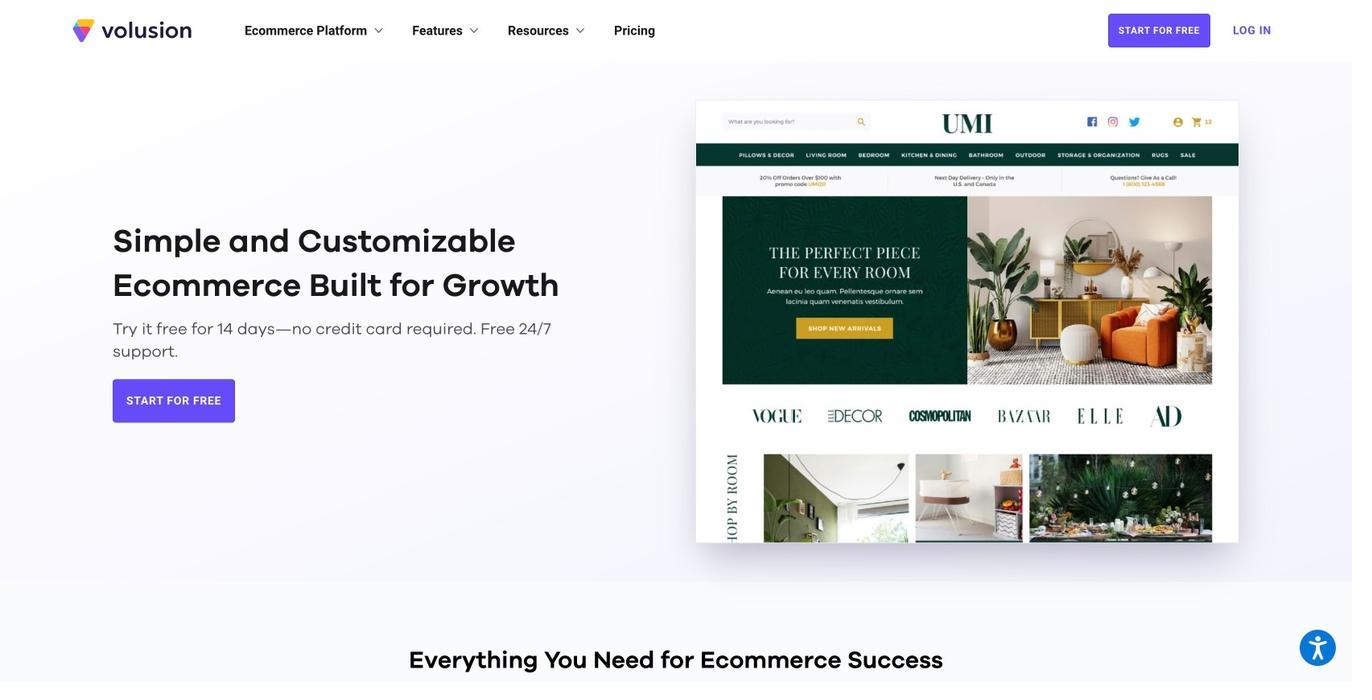 Task type: vqa. For each thing, say whether or not it's contained in the screenshot.
Open accessiBe: accessibility options, statement and help image
yes



Task type: describe. For each thing, give the bounding box(es) containing it.
open accessibe: accessibility options, statement and help image
[[1309, 637, 1327, 660]]



